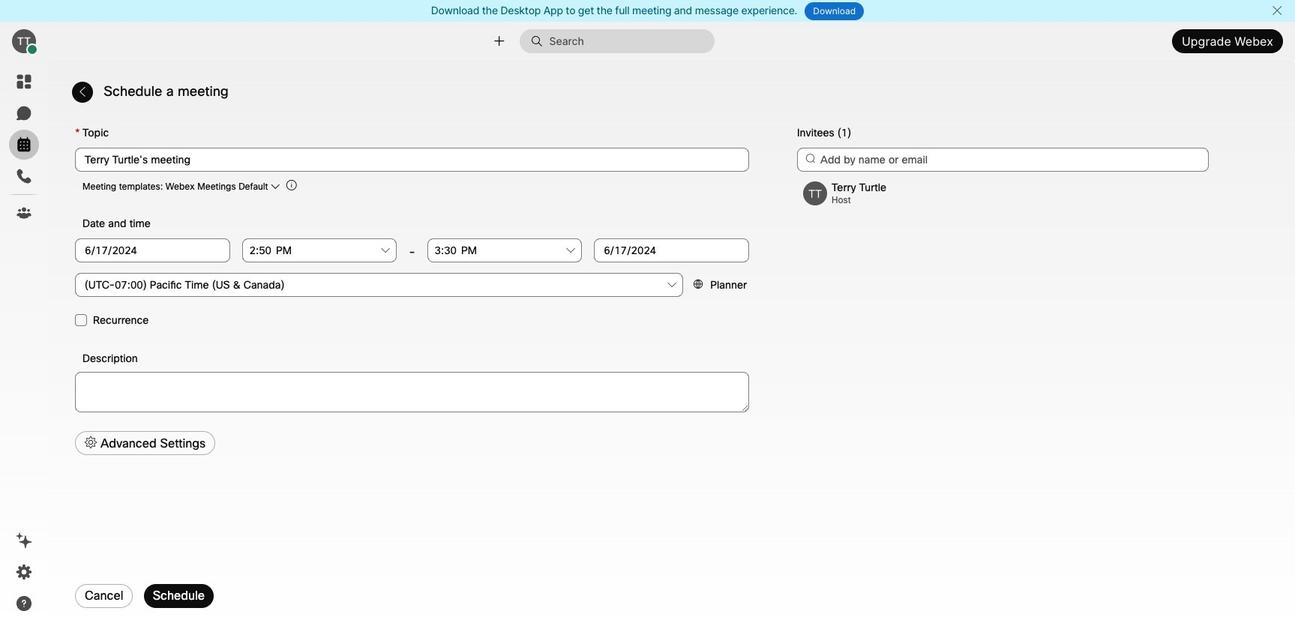 Task type: vqa. For each thing, say whether or not it's contained in the screenshot.
fifth list item from the top of the page
no



Task type: locate. For each thing, give the bounding box(es) containing it.
meetings image
[[15, 136, 33, 154]]

messaging, has no new notifications image
[[15, 104, 33, 122]]

dashboard image
[[15, 73, 33, 91]]

teams, has no new notifications image
[[15, 204, 33, 222]]

navigation
[[0, 61, 48, 633]]

wrapper image
[[27, 44, 38, 55]]

connect people image
[[493, 34, 507, 48]]



Task type: describe. For each thing, give the bounding box(es) containing it.
help image
[[15, 595, 33, 613]]

settings image
[[15, 564, 33, 582]]

wrapper image
[[532, 35, 550, 47]]

cancel_16 image
[[1272, 5, 1284, 17]]

webex tab list
[[9, 67, 39, 228]]

what's new image
[[15, 532, 33, 550]]

calls image
[[15, 167, 33, 185]]



